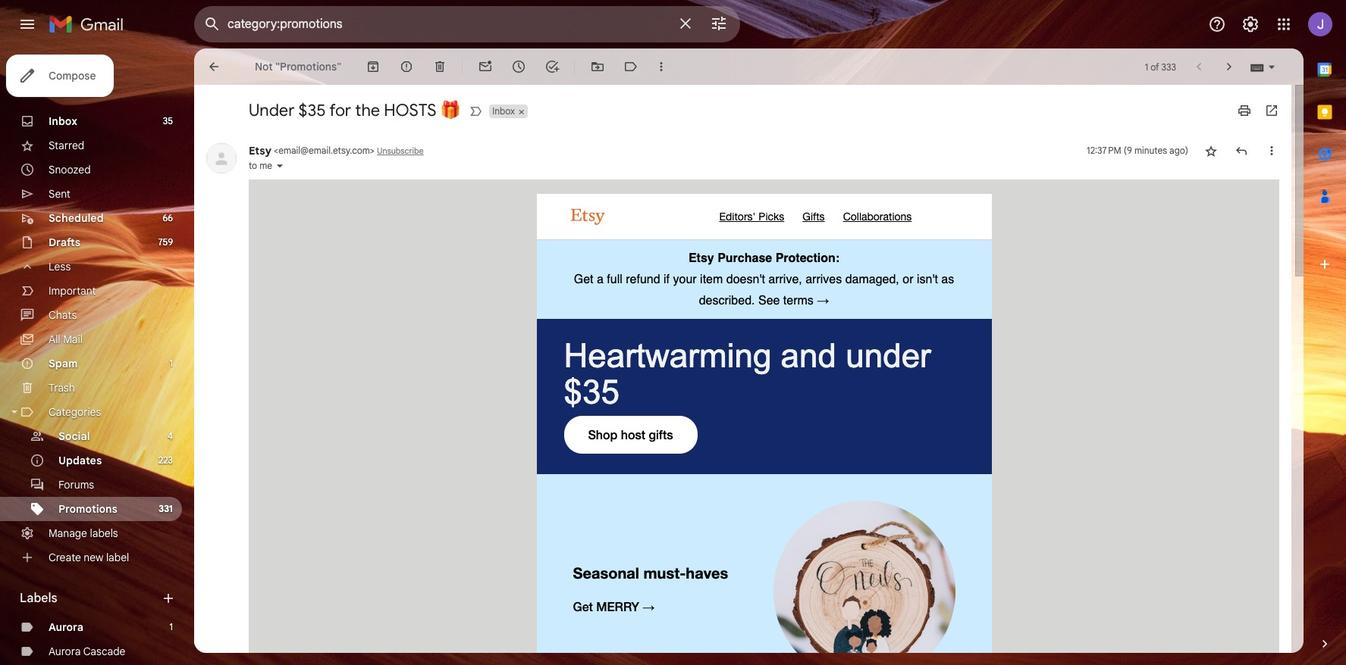 Task type: describe. For each thing, give the bounding box(es) containing it.
etsy < email@email.etsy.com > unsubscribe
[[249, 144, 424, 157]]

not "promotions" button
[[249, 53, 347, 80]]

heartwarming and under $35 link
[[564, 338, 931, 411]]

forums link
[[58, 478, 94, 492]]

inbox link
[[49, 115, 77, 128]]

see
[[758, 294, 780, 308]]

updates
[[58, 454, 102, 468]]

collaborations
[[843, 211, 912, 223]]

protection:
[[775, 252, 840, 265]]

4
[[168, 431, 173, 442]]

<
[[274, 145, 278, 156]]

arrives
[[805, 273, 842, 287]]

aurora cascade link
[[49, 645, 125, 659]]

12:37 pm (9 minutes ago) cell
[[1087, 143, 1188, 158]]

the
[[355, 100, 380, 121]]

purchase
[[717, 252, 772, 265]]

etsy cell
[[249, 144, 377, 157]]

editors' picks link
[[719, 206, 803, 228]]

and
[[781, 338, 836, 375]]

aurora cascade
[[49, 645, 125, 659]]

editors'
[[719, 211, 756, 223]]

as
[[941, 273, 954, 287]]

collaborations link
[[843, 206, 930, 228]]

archive image
[[366, 59, 381, 74]]

minutes
[[1134, 145, 1167, 156]]

merry
[[596, 600, 639, 614]]

haves
[[686, 564, 728, 582]]

gmail image
[[49, 9, 131, 39]]

search mail image
[[199, 11, 226, 38]]

labels heading
[[20, 591, 161, 607]]

12:37 pm (9 minutes ago)
[[1087, 145, 1188, 156]]

label
[[106, 551, 129, 565]]

to me
[[249, 160, 272, 171]]

labels navigation
[[0, 49, 194, 666]]

1 of 333
[[1145, 61, 1176, 72]]

trash
[[49, 381, 75, 395]]

aurora for aurora link
[[49, 621, 83, 635]]

categories
[[49, 406, 101, 419]]

a
[[597, 273, 604, 287]]

inbox for inbox button
[[492, 105, 515, 116]]

your
[[673, 273, 697, 287]]

1 vertical spatial →
[[643, 600, 655, 614]]

new
[[84, 551, 103, 565]]

0 vertical spatial $35
[[298, 100, 326, 121]]

snoozed link
[[49, 163, 91, 177]]

isn't
[[917, 273, 938, 287]]

doesn't
[[726, 273, 765, 287]]

item
[[700, 273, 723, 287]]

add to tasks image
[[544, 59, 560, 74]]

of
[[1150, 61, 1159, 72]]

under
[[249, 100, 295, 121]]

advanced search options image
[[704, 8, 734, 39]]

manage
[[49, 527, 87, 541]]

compose button
[[6, 55, 114, 97]]

gifts
[[803, 211, 825, 223]]

create
[[49, 551, 81, 565]]

not "promotions"
[[255, 60, 341, 74]]

picks
[[759, 211, 784, 223]]

seasonal
[[573, 564, 639, 582]]

0 vertical spatial 1
[[1145, 61, 1148, 72]]

not
[[255, 60, 273, 74]]

759
[[158, 237, 173, 248]]

create new label
[[49, 551, 129, 565]]

starred
[[49, 139, 84, 152]]

seasonal must-haves
[[573, 564, 728, 582]]

move to image
[[590, 59, 605, 74]]

updates link
[[58, 454, 102, 468]]

🎁 image
[[440, 100, 460, 120]]

shop host gifts
[[588, 428, 673, 442]]

under
[[846, 338, 931, 375]]

snoozed
[[49, 163, 91, 177]]

more image
[[654, 59, 669, 74]]

scheduled link
[[49, 212, 104, 225]]

important link
[[49, 284, 96, 298]]

main menu image
[[18, 15, 36, 33]]

gifts link
[[803, 206, 843, 228]]

get merry  → link
[[573, 595, 655, 620]]

heartwarming and under $35
[[564, 338, 931, 411]]



Task type: vqa. For each thing, say whether or not it's contained in the screenshot.
1 related to Spam
yes



Task type: locate. For each thing, give the bounding box(es) containing it.
0 vertical spatial etsy
[[249, 144, 271, 157]]

1 vertical spatial etsy
[[688, 252, 714, 265]]

$35 up shop
[[564, 374, 619, 411]]

aurora down aurora link
[[49, 645, 81, 659]]

terms
[[783, 294, 814, 308]]

for
[[329, 100, 351, 121]]

chats
[[49, 309, 77, 322]]

drafts
[[49, 236, 80, 249]]

older image
[[1222, 59, 1237, 74]]

inbox button
[[489, 104, 516, 118]]

etsy inside etsy purchase protection: get a full refund if your item doesn't arrive, arrives damaged, or isn't as described. see terms →
[[688, 252, 714, 265]]

hosts
[[384, 100, 437, 121]]

0 vertical spatial →
[[817, 294, 829, 308]]

not starred image
[[1203, 143, 1219, 158]]

inbox down 'snooze' image
[[492, 105, 515, 116]]

manage labels
[[49, 527, 118, 541]]

tab list
[[1304, 49, 1346, 611]]

0 vertical spatial aurora
[[49, 621, 83, 635]]

(9
[[1124, 145, 1132, 156]]

all mail
[[49, 333, 83, 347]]

→ right merry
[[643, 600, 655, 614]]

0 horizontal spatial →
[[643, 600, 655, 614]]

get left merry
[[573, 600, 593, 614]]

35
[[163, 115, 173, 127]]

or
[[903, 273, 913, 287]]

me
[[259, 160, 272, 171]]

→
[[817, 294, 829, 308], [643, 600, 655, 614]]

email@email.etsy.com
[[278, 145, 370, 156]]

Not starred checkbox
[[1203, 143, 1219, 158]]

damaged,
[[845, 273, 899, 287]]

get left a
[[574, 273, 593, 287]]

snooze image
[[511, 59, 526, 74]]

sent
[[49, 187, 70, 201]]

etsy image
[[569, 208, 606, 226]]

etsy up item
[[688, 252, 714, 265]]

aurora for aurora cascade
[[49, 645, 81, 659]]

0 vertical spatial get
[[574, 273, 593, 287]]

get inside etsy purchase protection: get a full refund if your item doesn't arrive, arrives damaged, or isn't as described. see terms →
[[574, 273, 593, 287]]

seasonal must-haves link
[[573, 564, 728, 582]]

2 aurora from the top
[[49, 645, 81, 659]]

→ inside etsy purchase protection: get a full refund if your item doesn't arrive, arrives damaged, or isn't as described. see terms →
[[817, 294, 829, 308]]

12:37 pm
[[1087, 145, 1121, 156]]

inbox
[[492, 105, 515, 116], [49, 115, 77, 128]]

1 aurora from the top
[[49, 621, 83, 635]]

1 horizontal spatial inbox
[[492, 105, 515, 116]]

etsy
[[249, 144, 271, 157], [688, 252, 714, 265]]

all mail link
[[49, 333, 83, 347]]

$35 left the for in the top left of the page
[[298, 100, 326, 121]]

1 horizontal spatial →
[[817, 294, 829, 308]]

settings image
[[1241, 15, 1260, 33]]

labels
[[20, 591, 57, 607]]

gifts
[[649, 428, 673, 442]]

arrive,
[[768, 273, 802, 287]]

1 horizontal spatial $35
[[564, 374, 619, 411]]

sent link
[[49, 187, 70, 201]]

inbox inside button
[[492, 105, 515, 116]]

compose
[[49, 69, 96, 83]]

create new label link
[[49, 551, 129, 565]]

inbox for the inbox link
[[49, 115, 77, 128]]

1 for spam
[[170, 358, 173, 369]]

show details image
[[275, 161, 284, 170]]

drafts link
[[49, 236, 80, 249]]

66
[[163, 212, 173, 224]]

1 vertical spatial 1
[[170, 358, 173, 369]]

1 horizontal spatial etsy
[[688, 252, 714, 265]]

Search mail text field
[[227, 17, 667, 32]]

select input tool image
[[1267, 61, 1276, 73]]

back to search results image
[[206, 59, 221, 74]]

less button
[[0, 255, 182, 279]]

refund
[[626, 273, 660, 287]]

None search field
[[194, 6, 740, 42]]

1 vertical spatial aurora
[[49, 645, 81, 659]]

delete image
[[432, 59, 447, 74]]

etsy for purchase
[[688, 252, 714, 265]]

0 horizontal spatial etsy
[[249, 144, 271, 157]]

promotions link
[[58, 503, 118, 516]]

223
[[158, 455, 173, 466]]

scheduled
[[49, 212, 104, 225]]

labels
[[90, 527, 118, 541]]

shop
[[588, 428, 618, 442]]

0 horizontal spatial inbox
[[49, 115, 77, 128]]

less
[[49, 260, 71, 274]]

mail
[[63, 333, 83, 347]]

full
[[607, 273, 622, 287]]

etsy up to me
[[249, 144, 271, 157]]

heartwarming
[[564, 338, 771, 375]]

etsy for <
[[249, 144, 271, 157]]

support image
[[1208, 15, 1226, 33]]

trash link
[[49, 381, 75, 395]]

1 vertical spatial get
[[573, 600, 593, 614]]

to
[[249, 160, 257, 171]]

unsubscribe
[[377, 146, 424, 156]]

get merry  →
[[573, 600, 655, 614]]

unsubscribe link
[[377, 146, 424, 156]]

"promotions"
[[275, 60, 341, 74]]

editors' picks
[[719, 211, 784, 223]]

promotions
[[58, 503, 118, 516]]

labels image
[[623, 59, 639, 74]]

1 vertical spatial $35
[[564, 374, 619, 411]]

all
[[49, 333, 60, 347]]

social
[[58, 430, 90, 444]]

1 for aurora
[[170, 622, 173, 633]]

333
[[1161, 61, 1176, 72]]

etsy purchase protection: get a full refund if your item doesn't arrive, arrives damaged, or isn't as described. see terms →
[[574, 252, 954, 308]]

aurora up aurora cascade link
[[49, 621, 83, 635]]

2 vertical spatial 1
[[170, 622, 173, 633]]

cascade
[[83, 645, 125, 659]]

inbox inside labels navigation
[[49, 115, 77, 128]]

→ down arrives
[[817, 294, 829, 308]]

social link
[[58, 430, 90, 444]]

inbox up starred
[[49, 115, 77, 128]]

ago)
[[1169, 145, 1188, 156]]

host
[[621, 428, 645, 442]]

categories link
[[49, 406, 101, 419]]

report spam image
[[399, 59, 414, 74]]

aurora
[[49, 621, 83, 635], [49, 645, 81, 659]]

spam
[[49, 357, 78, 371]]

spam link
[[49, 357, 78, 371]]

chats link
[[49, 309, 77, 322]]

under $35 for the hosts
[[249, 100, 440, 121]]

0 horizontal spatial $35
[[298, 100, 326, 121]]

clear search image
[[670, 8, 701, 39]]

shop host gifts link
[[564, 416, 697, 454]]

$35 inside heartwarming and under $35
[[564, 374, 619, 411]]



